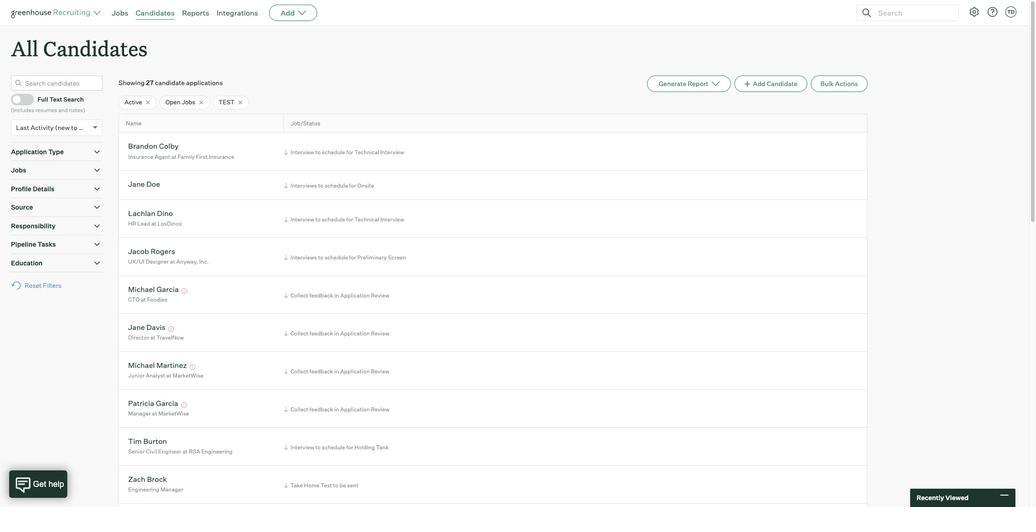 Task type: locate. For each thing, give the bounding box(es) containing it.
1 collect from the top
[[291, 292, 308, 299]]

at right agent
[[171, 153, 177, 160]]

michael up junior
[[128, 361, 155, 370]]

0 vertical spatial interview to schedule for technical interview
[[291, 149, 404, 156]]

checkmark image
[[15, 96, 22, 102]]

3 feedback from the top
[[310, 368, 333, 375]]

jane left doe
[[128, 180, 145, 189]]

michael martinez has been in application review for more than 5 days image
[[189, 364, 197, 370]]

engineering inside tim burton senior civil engineer at rsa engineering
[[201, 448, 233, 455]]

hr
[[128, 220, 136, 227]]

1 feedback from the top
[[310, 292, 333, 299]]

tank
[[376, 444, 389, 451]]

3 review from the top
[[371, 368, 389, 375]]

add
[[281, 8, 295, 17], [753, 80, 766, 88]]

dino
[[157, 209, 173, 218]]

last activity (new to old) option
[[16, 123, 91, 131]]

interviews inside interviews to schedule for preliminary screen link
[[291, 254, 317, 261]]

preliminary
[[357, 254, 387, 261]]

to inside 'link'
[[318, 182, 324, 189]]

0 vertical spatial technical
[[355, 149, 379, 156]]

engineer
[[158, 448, 181, 455]]

(includes
[[11, 107, 34, 114]]

4 collect feedback in application review link from the top
[[282, 405, 392, 414]]

test
[[321, 482, 332, 489]]

all
[[11, 35, 38, 62]]

actions
[[835, 80, 858, 88]]

michael martinez link
[[128, 361, 187, 371]]

1 vertical spatial jane
[[128, 323, 145, 332]]

interview to schedule for technical interview down interviews to schedule for onsite
[[291, 216, 404, 223]]

interview to schedule for technical interview for brandon colby
[[291, 149, 404, 156]]

tim burton link
[[128, 437, 167, 447]]

2 feedback from the top
[[310, 330, 333, 337]]

marketwise down michael martinez has been in application review for more than 5 days icon
[[173, 372, 203, 379]]

garcia inside patricia garcia link
[[156, 399, 178, 408]]

interviews for interviews to schedule for preliminary screen
[[291, 254, 317, 261]]

1 vertical spatial michael
[[128, 361, 155, 370]]

1 vertical spatial interview to schedule for technical interview
[[291, 216, 404, 223]]

schedule left holding
[[322, 444, 345, 451]]

schedule down interviews to schedule for onsite
[[322, 216, 345, 223]]

garcia for michael garcia
[[157, 285, 179, 294]]

0 horizontal spatial add
[[281, 8, 295, 17]]

1 vertical spatial marketwise
[[158, 410, 189, 417]]

interview for tim burton
[[291, 444, 314, 451]]

jobs right the open
[[182, 98, 195, 106]]

1 review from the top
[[371, 292, 389, 299]]

jane davis link
[[128, 323, 166, 333]]

brock
[[147, 475, 167, 484]]

job/status
[[291, 120, 320, 127]]

review for michael garcia
[[371, 292, 389, 299]]

2 collect feedback in application review from the top
[[291, 330, 389, 337]]

for left holding
[[346, 444, 353, 451]]

collect feedback in application review link
[[282, 291, 392, 300], [282, 329, 392, 338], [282, 367, 392, 376], [282, 405, 392, 414]]

manager down patricia
[[128, 410, 151, 417]]

0 vertical spatial jane
[[128, 180, 145, 189]]

1 technical from the top
[[355, 149, 379, 156]]

designer
[[146, 258, 169, 265]]

interviews inside interviews to schedule for onsite 'link'
[[291, 182, 317, 189]]

interview to schedule for technical interview link for lachlan dino
[[282, 215, 407, 224]]

full
[[38, 96, 48, 103]]

ux/ui
[[128, 258, 144, 265]]

integrations
[[217, 8, 258, 17]]

foodies
[[147, 296, 167, 303]]

zach brock engineering manager
[[128, 475, 183, 493]]

for left preliminary
[[349, 254, 356, 261]]

1 interviews from the top
[[291, 182, 317, 189]]

generate report button
[[647, 76, 731, 92]]

reset filters
[[25, 282, 61, 289]]

feedback
[[310, 292, 333, 299], [310, 330, 333, 337], [310, 368, 333, 375], [310, 406, 333, 413]]

for down interviews to schedule for onsite
[[346, 216, 353, 223]]

education
[[11, 259, 43, 267]]

1 collect feedback in application review link from the top
[[282, 291, 392, 300]]

0 vertical spatial marketwise
[[173, 372, 203, 379]]

0 vertical spatial garcia
[[157, 285, 179, 294]]

4 review from the top
[[371, 406, 389, 413]]

garcia up foodies
[[157, 285, 179, 294]]

1 horizontal spatial jobs
[[112, 8, 128, 17]]

insurance right first
[[209, 153, 234, 160]]

4 collect from the top
[[291, 406, 308, 413]]

3 collect feedback in application review from the top
[[291, 368, 389, 375]]

2 review from the top
[[371, 330, 389, 337]]

reports link
[[182, 8, 209, 17]]

Search text field
[[876, 6, 950, 19]]

for left onsite
[[349, 182, 356, 189]]

profile
[[11, 185, 31, 193]]

martinez
[[157, 361, 187, 370]]

jane
[[128, 180, 145, 189], [128, 323, 145, 332]]

losdinos
[[158, 220, 182, 227]]

insurance down brandon
[[128, 153, 153, 160]]

search
[[63, 96, 84, 103]]

engineering down "zach brock" link
[[128, 486, 159, 493]]

2 collect feedback in application review link from the top
[[282, 329, 392, 338]]

1 interview to schedule for technical interview from the top
[[291, 149, 404, 156]]

tim burton senior civil engineer at rsa engineering
[[128, 437, 233, 455]]

candidates
[[136, 8, 175, 17], [43, 35, 148, 62]]

1 collect feedback in application review from the top
[[291, 292, 389, 299]]

reports
[[182, 8, 209, 17]]

collect feedback in application review for michael martinez
[[291, 368, 389, 375]]

patricia
[[128, 399, 154, 408]]

2 technical from the top
[[355, 216, 379, 223]]

jobs left the candidates link
[[112, 8, 128, 17]]

generate report
[[659, 80, 709, 88]]

review for michael martinez
[[371, 368, 389, 375]]

sent
[[347, 482, 358, 489]]

interview to schedule for technical interview link up interviews to schedule for onsite
[[282, 148, 407, 157]]

insurance
[[128, 153, 153, 160], [209, 153, 234, 160]]

jane for jane davis
[[128, 323, 145, 332]]

bulk actions link
[[811, 76, 868, 92]]

collect feedback in application review for patricia garcia
[[291, 406, 389, 413]]

1 vertical spatial technical
[[355, 216, 379, 223]]

technical down onsite
[[355, 216, 379, 223]]

candidates right jobs link
[[136, 8, 175, 17]]

at left rsa
[[183, 448, 188, 455]]

technical for colby
[[355, 149, 379, 156]]

michael garcia link
[[128, 285, 179, 295]]

add for add
[[281, 8, 295, 17]]

1 jane from the top
[[128, 180, 145, 189]]

1 vertical spatial interview to schedule for technical interview link
[[282, 215, 407, 224]]

schedule for brandon colby
[[322, 149, 345, 156]]

jobs link
[[112, 8, 128, 17]]

1 michael from the top
[[128, 285, 155, 294]]

jobs up profile
[[11, 166, 26, 174]]

for for burton
[[346, 444, 353, 451]]

interviews for interviews to schedule for onsite
[[291, 182, 317, 189]]

schedule for jacob rogers
[[325, 254, 348, 261]]

garcia
[[157, 285, 179, 294], [156, 399, 178, 408]]

2 interviews from the top
[[291, 254, 317, 261]]

0 vertical spatial michael
[[128, 285, 155, 294]]

1 horizontal spatial manager
[[161, 486, 183, 493]]

garcia inside michael garcia link
[[157, 285, 179, 294]]

at down rogers
[[170, 258, 175, 265]]

0 vertical spatial interviews
[[291, 182, 317, 189]]

tasks
[[38, 240, 56, 248]]

generate
[[659, 80, 687, 88]]

to
[[71, 123, 77, 131], [315, 149, 321, 156], [318, 182, 324, 189], [315, 216, 321, 223], [318, 254, 324, 261], [315, 444, 321, 451], [333, 482, 338, 489]]

4 collect feedback in application review from the top
[[291, 406, 389, 413]]

0 vertical spatial manager
[[128, 410, 151, 417]]

marketwise down patricia garcia has been in application review for more than 5 days image in the bottom of the page
[[158, 410, 189, 417]]

manager at marketwise
[[128, 410, 189, 417]]

interview to schedule for technical interview link down interviews to schedule for onsite
[[282, 215, 407, 224]]

at inside brandon colby insurance agent at family first insurance
[[171, 153, 177, 160]]

cto
[[128, 296, 140, 303]]

interview to schedule for technical interview
[[291, 149, 404, 156], [291, 216, 404, 223]]

0 vertical spatial add
[[281, 8, 295, 17]]

1 vertical spatial interviews
[[291, 254, 317, 261]]

schedule for tim burton
[[322, 444, 345, 451]]

interview inside interview to schedule for holding tank link
[[291, 444, 314, 451]]

2 jane from the top
[[128, 323, 145, 332]]

application for patricia garcia
[[340, 406, 370, 413]]

at down davis
[[150, 334, 155, 341]]

jacob rogers ux/ui designer at anyway, inc.
[[128, 247, 209, 265]]

2 vertical spatial jobs
[[11, 166, 26, 174]]

2 interview to schedule for technical interview link from the top
[[282, 215, 407, 224]]

4 feedback from the top
[[310, 406, 333, 413]]

michael up the 'cto at foodies'
[[128, 285, 155, 294]]

doe
[[146, 180, 160, 189]]

0 horizontal spatial insurance
[[128, 153, 153, 160]]

jane up director
[[128, 323, 145, 332]]

0 vertical spatial engineering
[[201, 448, 233, 455]]

1 horizontal spatial add
[[753, 80, 766, 88]]

1 vertical spatial manager
[[161, 486, 183, 493]]

1 vertical spatial engineering
[[128, 486, 159, 493]]

4 in from the top
[[334, 406, 339, 413]]

manager
[[128, 410, 151, 417], [161, 486, 183, 493]]

type
[[48, 148, 64, 155]]

0 vertical spatial interview to schedule for technical interview link
[[282, 148, 407, 157]]

interview to schedule for holding tank link
[[282, 443, 391, 452]]

1 interview to schedule for technical interview link from the top
[[282, 148, 407, 157]]

jane doe
[[128, 180, 160, 189]]

senior
[[128, 448, 145, 455]]

2 michael from the top
[[128, 361, 155, 370]]

at right lead
[[151, 220, 156, 227]]

engineering inside zach brock engineering manager
[[128, 486, 159, 493]]

at
[[171, 153, 177, 160], [151, 220, 156, 227], [170, 258, 175, 265], [141, 296, 146, 303], [150, 334, 155, 341], [166, 372, 171, 379], [152, 410, 157, 417], [183, 448, 188, 455]]

in for michael garcia
[[334, 292, 339, 299]]

1 vertical spatial add
[[753, 80, 766, 88]]

candidates down jobs link
[[43, 35, 148, 62]]

add inside popup button
[[281, 8, 295, 17]]

manager down brock
[[161, 486, 183, 493]]

candidates link
[[136, 8, 175, 17]]

add candidate
[[753, 80, 798, 88]]

for
[[346, 149, 353, 156], [349, 182, 356, 189], [346, 216, 353, 223], [349, 254, 356, 261], [346, 444, 353, 451]]

filters
[[43, 282, 61, 289]]

review for jane davis
[[371, 330, 389, 337]]

2 in from the top
[[334, 330, 339, 337]]

for up interviews to schedule for onsite
[[346, 149, 353, 156]]

technical up onsite
[[355, 149, 379, 156]]

in
[[334, 292, 339, 299], [334, 330, 339, 337], [334, 368, 339, 375], [334, 406, 339, 413]]

3 collect from the top
[[291, 368, 308, 375]]

marketwise
[[173, 372, 203, 379], [158, 410, 189, 417]]

2 interview to schedule for technical interview from the top
[[291, 216, 404, 223]]

2 horizontal spatial jobs
[[182, 98, 195, 106]]

3 in from the top
[[334, 368, 339, 375]]

schedule left onsite
[[325, 182, 348, 189]]

feedback for michael martinez
[[310, 368, 333, 375]]

open jobs
[[165, 98, 195, 106]]

2 collect from the top
[[291, 330, 308, 337]]

interview to schedule for technical interview link for brandon colby
[[282, 148, 407, 157]]

garcia up manager at marketwise
[[156, 399, 178, 408]]

0 horizontal spatial engineering
[[128, 486, 159, 493]]

showing
[[119, 79, 145, 87]]

1 horizontal spatial insurance
[[209, 153, 234, 160]]

3 collect feedback in application review link from the top
[[282, 367, 392, 376]]

technical for dino
[[355, 216, 379, 223]]

schedule up interviews to schedule for onsite
[[322, 149, 345, 156]]

1 in from the top
[[334, 292, 339, 299]]

1 vertical spatial jobs
[[182, 98, 195, 106]]

michael garcia has been in application review for more than 5 days image
[[180, 288, 189, 294]]

1 horizontal spatial engineering
[[201, 448, 233, 455]]

1 vertical spatial garcia
[[156, 399, 178, 408]]

collect
[[291, 292, 308, 299], [291, 330, 308, 337], [291, 368, 308, 375], [291, 406, 308, 413]]

schedule
[[322, 149, 345, 156], [325, 182, 348, 189], [322, 216, 345, 223], [325, 254, 348, 261], [322, 444, 345, 451]]

technical
[[355, 149, 379, 156], [355, 216, 379, 223]]

schedule left preliminary
[[325, 254, 348, 261]]

manager inside zach brock engineering manager
[[161, 486, 183, 493]]

engineering right rsa
[[201, 448, 233, 455]]

interview to schedule for technical interview up interviews to schedule for onsite
[[291, 149, 404, 156]]

application for michael garcia
[[340, 292, 370, 299]]

collect feedback in application review for jane davis
[[291, 330, 389, 337]]

bulk
[[821, 80, 834, 88]]



Task type: vqa. For each thing, say whether or not it's contained in the screenshot.
All Departments button
no



Task type: describe. For each thing, give the bounding box(es) containing it.
candidate
[[767, 80, 798, 88]]

rsa
[[189, 448, 200, 455]]

for for rogers
[[349, 254, 356, 261]]

0 horizontal spatial manager
[[128, 410, 151, 417]]

for for colby
[[346, 149, 353, 156]]

reset filters button
[[11, 277, 66, 294]]

0 vertical spatial candidates
[[136, 8, 175, 17]]

recently viewed
[[917, 494, 969, 502]]

last
[[16, 123, 29, 131]]

michael martinez
[[128, 361, 187, 370]]

feedback for michael garcia
[[310, 292, 333, 299]]

collect for jane davis
[[291, 330, 308, 337]]

27
[[146, 79, 154, 87]]

director at travelnow
[[128, 334, 184, 341]]

configure image
[[969, 6, 980, 17]]

brandon colby link
[[128, 142, 179, 152]]

patricia garcia has been in application review for more than 5 days image
[[180, 402, 188, 408]]

colby
[[159, 142, 179, 151]]

at inside lachlan dino hr lead at losdinos
[[151, 220, 156, 227]]

viewed
[[946, 494, 969, 502]]

candidate
[[155, 79, 185, 87]]

1 vertical spatial candidates
[[43, 35, 148, 62]]

source
[[11, 203, 33, 211]]

bulk actions
[[821, 80, 858, 88]]

lachlan dino link
[[128, 209, 173, 219]]

feedback for patricia garcia
[[310, 406, 333, 413]]

notes)
[[69, 107, 85, 114]]

td
[[1007, 9, 1015, 15]]

collect feedback in application review link for michael garcia
[[282, 291, 392, 300]]

old)
[[79, 123, 91, 131]]

last activity (new to old)
[[16, 123, 91, 131]]

take home test to be sent link
[[282, 481, 361, 490]]

at inside the jacob rogers ux/ui designer at anyway, inc.
[[170, 258, 175, 265]]

in for jane davis
[[334, 330, 339, 337]]

tim
[[128, 437, 142, 446]]

junior analyst at marketwise
[[128, 372, 203, 379]]

Search candidates field
[[11, 76, 103, 91]]

pipeline tasks
[[11, 240, 56, 248]]

interview for lachlan dino
[[291, 216, 314, 223]]

patricia garcia link
[[128, 399, 178, 409]]

interviews to schedule for preliminary screen link
[[282, 253, 408, 262]]

at down martinez
[[166, 372, 171, 379]]

take home test to be sent
[[291, 482, 358, 489]]

interview to schedule for holding tank
[[291, 444, 389, 451]]

jane for jane doe
[[128, 180, 145, 189]]

responsibility
[[11, 222, 55, 230]]

take
[[291, 482, 303, 489]]

schedule for lachlan dino
[[322, 216, 345, 223]]

review for patricia garcia
[[371, 406, 389, 413]]

at inside tim burton senior civil engineer at rsa engineering
[[183, 448, 188, 455]]

0 vertical spatial jobs
[[112, 8, 128, 17]]

add button
[[269, 5, 317, 21]]

add for add candidate
[[753, 80, 766, 88]]

family
[[178, 153, 195, 160]]

0 horizontal spatial jobs
[[11, 166, 26, 174]]

schedule inside 'link'
[[325, 182, 348, 189]]

collect feedback in application review link for jane davis
[[282, 329, 392, 338]]

greenhouse recruiting image
[[11, 7, 93, 18]]

at right cto
[[141, 296, 146, 303]]

collect feedback in application review link for michael martinez
[[282, 367, 392, 376]]

in for michael martinez
[[334, 368, 339, 375]]

and
[[58, 107, 68, 114]]

interview for brandon colby
[[291, 149, 314, 156]]

activity
[[31, 123, 54, 131]]

for for dino
[[346, 216, 353, 223]]

brandon
[[128, 142, 157, 151]]

integrations link
[[217, 8, 258, 17]]

garcia for patricia garcia
[[156, 399, 178, 408]]

application for michael martinez
[[340, 368, 370, 375]]

zach brock link
[[128, 475, 167, 485]]

collect for patricia garcia
[[291, 406, 308, 413]]

in for patricia garcia
[[334, 406, 339, 413]]

details
[[33, 185, 54, 193]]

cto at foodies
[[128, 296, 167, 303]]

home
[[304, 482, 320, 489]]

jacob
[[128, 247, 149, 256]]

collect feedback in application review link for patricia garcia
[[282, 405, 392, 414]]

davis
[[146, 323, 166, 332]]

2 insurance from the left
[[209, 153, 234, 160]]

travelnow
[[157, 334, 184, 341]]

agent
[[155, 153, 170, 160]]

first
[[196, 153, 208, 160]]

jacob rogers link
[[128, 247, 175, 257]]

showing 27 candidate applications
[[119, 79, 223, 87]]

at down patricia garcia link
[[152, 410, 157, 417]]

for inside 'link'
[[349, 182, 356, 189]]

lachlan
[[128, 209, 155, 218]]

pipeline
[[11, 240, 36, 248]]

text
[[49, 96, 62, 103]]

(new
[[55, 123, 70, 131]]

candidate reports are now available! apply filters and select "view in app" element
[[647, 76, 731, 92]]

interviews to schedule for onsite link
[[282, 181, 376, 190]]

director
[[128, 334, 149, 341]]

michael for michael martinez
[[128, 361, 155, 370]]

jane davis has been in application review for more than 5 days image
[[167, 326, 175, 332]]

interview to schedule for technical interview for lachlan dino
[[291, 216, 404, 223]]

td button
[[1006, 6, 1017, 17]]

application for jane davis
[[340, 330, 370, 337]]

burton
[[143, 437, 167, 446]]

add candidate link
[[735, 76, 807, 92]]

application type
[[11, 148, 64, 155]]

td button
[[1004, 5, 1018, 19]]

brandon colby insurance agent at family first insurance
[[128, 142, 234, 160]]

reset
[[25, 282, 42, 289]]

interviews to schedule for onsite
[[291, 182, 374, 189]]

michael for michael garcia
[[128, 285, 155, 294]]

collect feedback in application review for michael garcia
[[291, 292, 389, 299]]

zach
[[128, 475, 145, 484]]

civil
[[146, 448, 157, 455]]

interviews to schedule for preliminary screen
[[291, 254, 406, 261]]

lachlan dino hr lead at losdinos
[[128, 209, 182, 227]]

active
[[125, 98, 142, 106]]

junior
[[128, 372, 145, 379]]

lead
[[137, 220, 150, 227]]

feedback for jane davis
[[310, 330, 333, 337]]

resumes
[[35, 107, 57, 114]]

collect for michael garcia
[[291, 292, 308, 299]]

1 insurance from the left
[[128, 153, 153, 160]]

recently
[[917, 494, 944, 502]]

rogers
[[151, 247, 175, 256]]

onsite
[[357, 182, 374, 189]]

full text search (includes resumes and notes)
[[11, 96, 85, 114]]

michael garcia
[[128, 285, 179, 294]]

collect for michael martinez
[[291, 368, 308, 375]]



